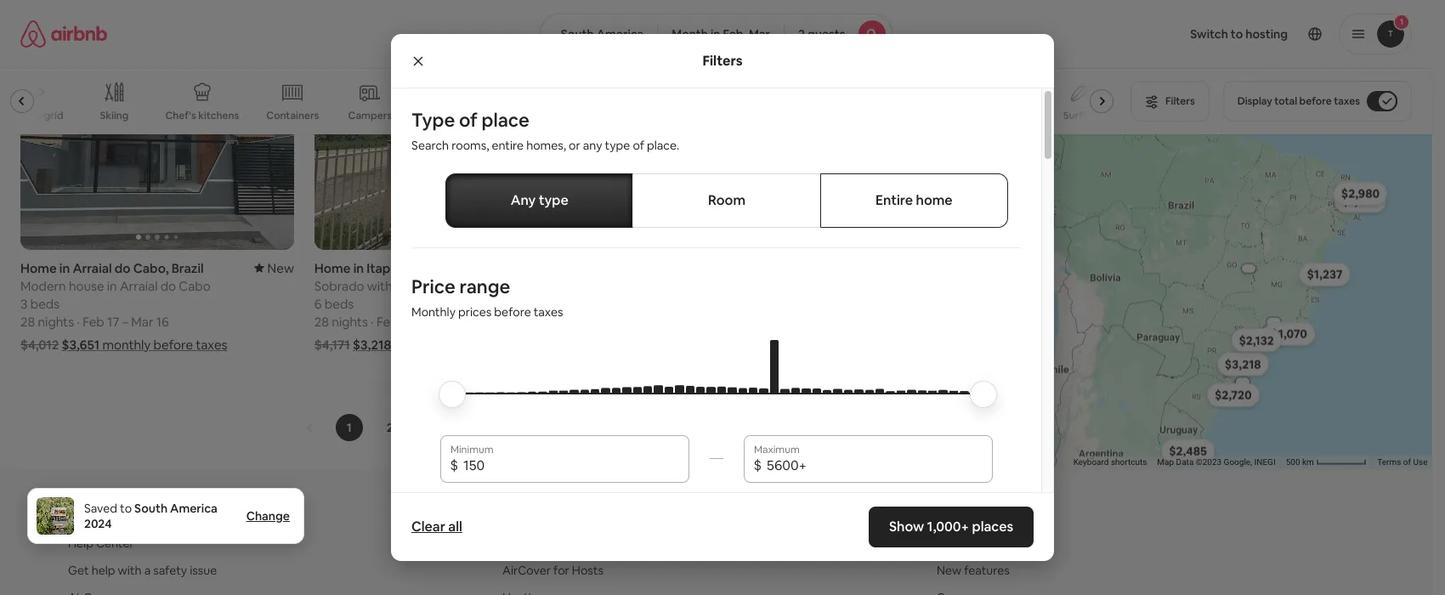 Task type: describe. For each thing, give the bounding box(es) containing it.
month in feb, mar button
[[658, 14, 785, 54]]

all
[[448, 518, 462, 536]]

2024
[[84, 516, 112, 531]]

$ for $ text box in the bottom right of the page
[[754, 456, 762, 474]]

places
[[972, 518, 1014, 536]]

sea
[[395, 278, 417, 294]]

get help with a safety issue
[[68, 563, 217, 578]]

features
[[964, 563, 1010, 578]]

in for feb,
[[711, 26, 721, 42]]

0 horizontal spatial with
[[118, 563, 142, 578]]

or
[[569, 138, 580, 153]]

1 horizontal spatial $3,218 button
[[1217, 352, 1269, 376]]

taxes inside "button"
[[1334, 94, 1360, 108]]

home in itapoá, brazil sobrado with sea view & churras & pool 6 beds 28 nights · feb 25 – mar 24 $4,171 $3,218
[[314, 260, 548, 353]]

2 for 2
[[387, 420, 393, 435]]

new features link
[[937, 563, 1010, 578]]

$3,218 inside "button"
[[1225, 357, 1261, 372]]

entire home
[[876, 191, 953, 209]]

$2,132
[[1239, 333, 1274, 348]]

$2,027 button
[[986, 67, 1038, 91]]

$1,237 button
[[1299, 263, 1350, 286]]

monthly before taxes
[[693, 336, 818, 353]]

feb for $3,651
[[83, 313, 104, 330]]

change button
[[246, 508, 290, 524]]

map
[[1157, 457, 1174, 467]]

2 monthly from the left
[[693, 336, 742, 353]]

guests
[[808, 26, 846, 42]]

1 horizontal spatial do
[[160, 278, 176, 294]]

america for south america
[[597, 26, 644, 42]]

500 km button
[[1281, 456, 1372, 468]]

24
[[452, 313, 467, 330]]

type of place search rooms, entire homes, or any type of place.
[[412, 108, 680, 153]]

taxes inside home in arraial do cabo, brazil modern house in arraial do cabo 3 beds 28 nights · feb 17 – mar 16 $4,012 $3,651 monthly before taxes
[[196, 336, 227, 353]]

cabo,
[[133, 260, 169, 276]]

$2,980
[[1341, 186, 1380, 201]]

change
[[246, 508, 290, 524]]

4 link
[[458, 414, 485, 441]]

17
[[107, 313, 119, 330]]

off-
[[5, 109, 24, 122]]

0 horizontal spatial $3,218 button
[[353, 336, 519, 353]]

pool
[[523, 278, 548, 294]]

campers
[[348, 109, 392, 122]]

price range monthly prices before taxes
[[412, 275, 563, 320]]

room
[[708, 191, 746, 209]]

show 1,000+ places link
[[869, 507, 1034, 548]]

– for 17
[[122, 313, 128, 330]]

$1,294 button
[[976, 68, 1049, 92]]

terms of use
[[1377, 457, 1428, 467]]

monthly
[[412, 304, 456, 320]]

previous image
[[305, 422, 315, 432]]

$2,980 button
[[1333, 182, 1387, 206]]

sobrado
[[314, 278, 364, 294]]

entire
[[492, 138, 524, 153]]

in for itapoá,
[[353, 260, 364, 276]]

monthly inside home in arraial do cabo, brazil modern house in arraial do cabo 3 beds 28 nights · feb 17 – mar 16 $4,012 $3,651 monthly before taxes
[[102, 336, 151, 353]]

$2,720 button
[[1207, 383, 1259, 407]]

add to wishlist: apartment in torres, brazil image
[[848, 2, 869, 23]]

map data ©2023 google, inegi
[[1157, 457, 1276, 467]]

hosts
[[572, 563, 604, 578]]

data
[[1176, 457, 1194, 467]]

$2,485 button
[[1161, 439, 1214, 463]]

$4,012
[[20, 336, 59, 353]]

mar inside button
[[749, 26, 770, 42]]

in for arraial
[[59, 260, 70, 276]]

0 horizontal spatial do
[[115, 260, 131, 276]]

2 for 2 guests
[[798, 26, 805, 42]]

help center
[[68, 535, 134, 551]]

16
[[156, 313, 169, 330]]

shortcuts
[[1111, 457, 1147, 467]]

brazil inside the home in itapoá, brazil sobrado with sea view & churras & pool 6 beds 28 nights · feb 25 – mar 24 $4,171 $3,218
[[411, 260, 444, 276]]

safety
[[153, 563, 187, 578]]

before inside home in arraial do cabo, brazil modern house in arraial do cabo 3 beds 28 nights · feb 17 – mar 16 $4,012 $3,651 monthly before taxes
[[154, 336, 193, 353]]

surfing
[[1063, 109, 1098, 122]]

zoom out image
[[1389, 73, 1402, 86]]

new for new features
[[937, 563, 962, 578]]

america for south america 2024
[[170, 501, 217, 516]]

saved
[[84, 501, 117, 516]]

price
[[412, 275, 456, 298]]

homes,
[[526, 138, 566, 153]]

clear all button
[[403, 510, 471, 544]]

· for $3,218
[[371, 313, 374, 330]]

of for type
[[459, 108, 478, 132]]

help
[[68, 535, 93, 551]]

$3,218 inside the home in itapoá, brazil sobrado with sea view & churras & pool 6 beds 28 nights · feb 25 – mar 24 $4,171 $3,218
[[353, 336, 391, 353]]

©2023
[[1196, 457, 1222, 467]]

home
[[916, 191, 953, 209]]

trending
[[424, 109, 466, 122]]

tab list inside "filters" dialog
[[446, 173, 1008, 228]]

search
[[412, 138, 449, 153]]

type inside button
[[539, 191, 569, 209]]

home for home in arraial do cabo, brazil modern house in arraial do cabo 3 beds 28 nights · feb 17 – mar 16 $4,012 $3,651 monthly before taxes
[[20, 260, 57, 276]]

$1,237
[[1307, 267, 1342, 282]]

month in feb, mar
[[672, 26, 770, 42]]

google,
[[1224, 457, 1252, 467]]

airbnb
[[937, 509, 975, 524]]

display
[[1238, 94, 1273, 108]]

skiing
[[100, 109, 129, 122]]

nights for $4,171
[[332, 313, 368, 330]]

chef's
[[165, 109, 196, 122]]

south for south america
[[561, 26, 594, 42]]

beds for 3
[[30, 296, 60, 312]]

500 km
[[1286, 457, 1316, 467]]

$2,485
[[1169, 443, 1207, 459]]

feb for $3,218
[[377, 313, 398, 330]]

south for south america 2024
[[134, 501, 168, 516]]

filters dialog
[[391, 34, 1054, 595]]



Task type: locate. For each thing, give the bounding box(es) containing it.
new place to stay image
[[254, 260, 294, 276]]

home in arraial do cabo, brazil modern house in arraial do cabo 3 beds 28 nights · feb 17 – mar 16 $4,012 $3,651 monthly before taxes
[[20, 260, 227, 353]]

feb left 17 at the bottom left of page
[[83, 313, 104, 330]]

1 horizontal spatial $3,218
[[1225, 357, 1261, 372]]

beds for 6
[[325, 296, 354, 312]]

cabo
[[179, 278, 211, 294]]

brazil up cabo
[[171, 260, 204, 276]]

2 vertical spatial of
[[1403, 457, 1411, 467]]

&
[[451, 278, 460, 294], [512, 278, 520, 294]]

km
[[1302, 457, 1314, 467]]

nights up $4,012
[[38, 313, 74, 330]]

2 guests button
[[784, 14, 893, 54]]

view
[[420, 278, 449, 294]]

new for new
[[267, 260, 294, 276]]

mar left 24
[[427, 313, 450, 330]]

new
[[267, 260, 294, 276], [937, 563, 962, 578]]

feb inside the home in itapoá, brazil sobrado with sea view & churras & pool 6 beds 28 nights · feb 25 – mar 24 $4,171 $3,218
[[377, 313, 398, 330]]

help center link
[[68, 535, 134, 551]]

churras
[[463, 278, 509, 294]]

any
[[583, 138, 602, 153]]

feb
[[83, 313, 104, 330], [377, 313, 398, 330]]

$2,132 button
[[1231, 328, 1281, 352]]

brazil
[[171, 260, 204, 276], [411, 260, 444, 276]]

do down cabo,
[[160, 278, 176, 294]]

aircover for hosts
[[503, 563, 604, 578]]

group
[[20, 0, 294, 250], [314, 0, 588, 250], [609, 0, 882, 250], [0, 68, 1121, 134]]

· left 25
[[371, 313, 374, 330]]

1 horizontal spatial mar
[[427, 313, 450, 330]]

1 feb from the left
[[83, 313, 104, 330]]

in left feb,
[[711, 26, 721, 42]]

place.
[[647, 138, 680, 153]]

entire
[[876, 191, 913, 209]]

0 horizontal spatial 2
[[387, 420, 393, 435]]

0 vertical spatial 2
[[798, 26, 805, 42]]

type inside type of place search rooms, entire homes, or any type of place.
[[605, 138, 630, 153]]

mar left 16
[[131, 313, 154, 330]]

zoom in image
[[1389, 38, 1402, 52]]

1 horizontal spatial 2
[[798, 26, 805, 42]]

$1,834 button
[[1334, 189, 1386, 213]]

$1,834
[[1342, 193, 1379, 209]]

1 vertical spatial do
[[160, 278, 176, 294]]

0 horizontal spatial $
[[450, 456, 458, 474]]

of for terms
[[1403, 457, 1411, 467]]

of left place.
[[633, 138, 644, 153]]

boats
[[506, 109, 533, 122]]

25
[[401, 313, 415, 330]]

0 horizontal spatial ·
[[77, 313, 80, 330]]

arraial down cabo,
[[120, 278, 158, 294]]

add to wishlist: home in itapoá, brazil image
[[554, 2, 575, 23]]

display total before taxes button
[[1223, 81, 1412, 122]]

0 horizontal spatial $3,218
[[353, 336, 391, 353]]

america inside button
[[597, 26, 644, 42]]

brazil inside home in arraial do cabo, brazil modern house in arraial do cabo 3 beds 28 nights · feb 17 – mar 16 $4,012 $3,651 monthly before taxes
[[171, 260, 204, 276]]

0 horizontal spatial –
[[122, 313, 128, 330]]

$4,171
[[314, 336, 350, 353]]

tab list
[[446, 173, 1008, 228]]

0 horizontal spatial type
[[539, 191, 569, 209]]

0 horizontal spatial monthly
[[102, 336, 151, 353]]

1 vertical spatial america
[[170, 501, 217, 516]]

· up $3,651
[[77, 313, 80, 330]]

mar for home in arraial do cabo, brazil modern house in arraial do cabo 3 beds 28 nights · feb 17 – mar 16 $4,012 $3,651 monthly before taxes
[[131, 313, 154, 330]]

1 horizontal spatial arraial
[[120, 278, 158, 294]]

get
[[68, 563, 89, 578]]

1 vertical spatial 2
[[387, 420, 393, 435]]

in inside month in feb, mar button
[[711, 26, 721, 42]]

1 horizontal spatial america
[[597, 26, 644, 42]]

america
[[597, 26, 644, 42], [170, 501, 217, 516]]

0 horizontal spatial 28
[[20, 313, 35, 330]]

1 horizontal spatial south
[[561, 26, 594, 42]]

south america 2024
[[84, 501, 217, 531]]

mar inside home in arraial do cabo, brazil modern house in arraial do cabo 3 beds 28 nights · feb 17 – mar 16 $4,012 $3,651 monthly before taxes
[[131, 313, 154, 330]]

0 horizontal spatial nights
[[38, 313, 74, 330]]

of up rooms,
[[459, 108, 478, 132]]

$2,027
[[993, 72, 1031, 87]]

0 vertical spatial with
[[367, 278, 393, 294]]

in right house
[[107, 278, 117, 294]]

type right "any"
[[539, 191, 569, 209]]

1 horizontal spatial home
[[314, 260, 351, 276]]

$ text field
[[767, 457, 983, 474]]

issue
[[190, 563, 217, 578]]

place
[[482, 108, 530, 132]]

0 horizontal spatial arraial
[[73, 260, 112, 276]]

south america button
[[540, 14, 658, 54]]

mar inside the home in itapoá, brazil sobrado with sea view & churras & pool 6 beds 28 nights · feb 25 – mar 24 $4,171 $3,218
[[427, 313, 450, 330]]

terms of use link
[[1377, 457, 1428, 467]]

0 horizontal spatial home
[[20, 260, 57, 276]]

·
[[77, 313, 80, 330], [371, 313, 374, 330]]

0 vertical spatial america
[[597, 26, 644, 42]]

1 horizontal spatial type
[[605, 138, 630, 153]]

– for 25
[[418, 313, 425, 330]]

beds down modern on the top of page
[[30, 296, 60, 312]]

$ text field
[[463, 457, 679, 474]]

beds inside home in arraial do cabo, brazil modern house in arraial do cabo 3 beds 28 nights · feb 17 – mar 16 $4,012 $3,651 monthly before taxes
[[30, 296, 60, 312]]

None search field
[[540, 14, 893, 54]]

of left use on the right
[[1403, 457, 1411, 467]]

0 horizontal spatial brazil
[[171, 260, 204, 276]]

$3,218 down $2,132 button
[[1225, 357, 1261, 372]]

of
[[459, 108, 478, 132], [633, 138, 644, 153], [1403, 457, 1411, 467]]

1 home from the left
[[20, 260, 57, 276]]

4
[[468, 420, 475, 435]]

– inside home in arraial do cabo, brazil modern house in arraial do cabo 3 beds 28 nights · feb 17 – mar 16 $4,012 $3,651 monthly before taxes
[[122, 313, 128, 330]]

keyboard shortcuts
[[1073, 457, 1147, 467]]

0 horizontal spatial &
[[451, 278, 460, 294]]

nights inside the home in itapoá, brazil sobrado with sea view & churras & pool 6 beds 28 nights · feb 25 – mar 24 $4,171 $3,218
[[332, 313, 368, 330]]

beds down sobrado
[[325, 296, 354, 312]]

1 $ from the left
[[450, 456, 458, 474]]

1 horizontal spatial –
[[418, 313, 425, 330]]

0 vertical spatial of
[[459, 108, 478, 132]]

1 horizontal spatial 28
[[314, 313, 329, 330]]

· for $3,651
[[77, 313, 80, 330]]

1 horizontal spatial $
[[754, 456, 762, 474]]

brazil up view
[[411, 260, 444, 276]]

home up sobrado
[[314, 260, 351, 276]]

1 horizontal spatial brazil
[[411, 260, 444, 276]]

0 horizontal spatial beds
[[30, 296, 60, 312]]

in inside the home in itapoá, brazil sobrado with sea view & churras & pool 6 beds 28 nights · feb 25 – mar 24 $4,171 $3,218
[[353, 260, 364, 276]]

any type
[[511, 191, 569, 209]]

2 left guests
[[798, 26, 805, 42]]

mar right feb,
[[749, 26, 770, 42]]

home up modern on the top of page
[[20, 260, 57, 276]]

0 vertical spatial arraial
[[73, 260, 112, 276]]

south right to
[[134, 501, 168, 516]]

28 for 3
[[20, 313, 35, 330]]

feb,
[[723, 26, 747, 42]]

before inside "button"
[[1300, 94, 1332, 108]]

2 $ from the left
[[754, 456, 762, 474]]

tab list containing any type
[[446, 173, 1008, 228]]

itapoá,
[[367, 260, 409, 276]]

2 inside button
[[798, 26, 805, 42]]

newsroom link
[[937, 535, 997, 551]]

get help with a safety issue link
[[68, 563, 217, 578]]

1 vertical spatial type
[[539, 191, 569, 209]]

1 nights from the left
[[38, 313, 74, 330]]

america inside south america 2024
[[170, 501, 217, 516]]

$1,070
[[1271, 326, 1307, 342]]

1 horizontal spatial nights
[[332, 313, 368, 330]]

$ down 4 link
[[450, 456, 458, 474]]

28
[[20, 313, 35, 330], [314, 313, 329, 330]]

room button
[[633, 173, 821, 228]]

1 vertical spatial $3,218
[[1225, 357, 1261, 372]]

before inside price range monthly prices before taxes
[[494, 304, 531, 320]]

1 monthly from the left
[[102, 336, 151, 353]]

do left cabo,
[[115, 260, 131, 276]]

– inside the home in itapoá, brazil sobrado with sea view & churras & pool 6 beds 28 nights · feb 25 – mar 24 $4,171 $3,218
[[418, 313, 425, 330]]

in up sobrado
[[353, 260, 364, 276]]

grid
[[44, 109, 63, 122]]

2 beds from the left
[[325, 296, 354, 312]]

america left month
[[597, 26, 644, 42]]

2 brazil from the left
[[411, 260, 444, 276]]

$2,720
[[1214, 387, 1252, 403]]

google map
showing 32 stays. including 1 saved stay. region
[[903, 7, 1433, 468]]

none search field containing south america
[[540, 14, 893, 54]]

0 vertical spatial new
[[267, 260, 294, 276]]

2 right 1 link
[[387, 420, 393, 435]]

1 horizontal spatial of
[[633, 138, 644, 153]]

before
[[1300, 94, 1332, 108], [494, 304, 531, 320], [154, 336, 193, 353], [744, 336, 784, 353]]

house
[[69, 278, 104, 294]]

1 horizontal spatial monthly
[[693, 336, 742, 353]]

south america
[[561, 26, 644, 42]]

$3,218 button
[[353, 336, 519, 353], [1217, 352, 1269, 376]]

home for home in itapoá, brazil sobrado with sea view & churras & pool 6 beds 28 nights · feb 25 – mar 24 $4,171 $3,218
[[314, 260, 351, 276]]

3
[[20, 296, 28, 312]]

type
[[605, 138, 630, 153], [539, 191, 569, 209]]

1 vertical spatial arraial
[[120, 278, 158, 294]]

south inside button
[[561, 26, 594, 42]]

beds inside the home in itapoá, brazil sobrado with sea view & churras & pool 6 beds 28 nights · feb 25 – mar 24 $4,171 $3,218
[[325, 296, 354, 312]]

taxes inside price range monthly prices before taxes
[[534, 304, 563, 320]]

modern
[[20, 278, 66, 294]]

– right 25
[[418, 313, 425, 330]]

1 link
[[336, 414, 363, 441]]

0 vertical spatial do
[[115, 260, 131, 276]]

home inside the home in itapoá, brazil sobrado with sea view & churras & pool 6 beds 28 nights · feb 25 – mar 24 $4,171 $3,218
[[314, 260, 351, 276]]

& left pool
[[512, 278, 520, 294]]

28 down 3
[[20, 313, 35, 330]]

1 horizontal spatial beds
[[325, 296, 354, 312]]

2 link
[[376, 414, 404, 441]]

1 vertical spatial new
[[937, 563, 962, 578]]

terms
[[1377, 457, 1401, 467]]

1 horizontal spatial &
[[512, 278, 520, 294]]

1 beds from the left
[[30, 296, 60, 312]]

1 vertical spatial with
[[118, 563, 142, 578]]

show 1,000+ places
[[889, 518, 1014, 536]]

home inside home in arraial do cabo, brazil modern house in arraial do cabo 3 beds 28 nights · feb 17 – mar 16 $4,012 $3,651 monthly before taxes
[[20, 260, 57, 276]]

1 vertical spatial of
[[633, 138, 644, 153]]

2 28 from the left
[[314, 313, 329, 330]]

beds
[[30, 296, 60, 312], [325, 296, 354, 312]]

$3,218 button down monthly
[[353, 336, 519, 353]]

containers
[[266, 109, 319, 122]]

2 & from the left
[[512, 278, 520, 294]]

· inside home in arraial do cabo, brazil modern house in arraial do cabo 3 beds 28 nights · feb 17 – mar 16 $4,012 $3,651 monthly before taxes
[[77, 313, 80, 330]]

2 horizontal spatial mar
[[749, 26, 770, 42]]

1 28 from the left
[[20, 313, 35, 330]]

most stays cost more than $1,400 per night. image
[[454, 340, 979, 443]]

0 horizontal spatial feb
[[83, 313, 104, 330]]

1 horizontal spatial feb
[[377, 313, 398, 330]]

28 down the 6
[[314, 313, 329, 330]]

2 feb from the left
[[377, 313, 398, 330]]

28 for 6
[[314, 313, 329, 330]]

a
[[144, 563, 151, 578]]

total
[[1275, 94, 1298, 108]]

0 horizontal spatial america
[[170, 501, 217, 516]]

28 inside home in arraial do cabo, brazil modern house in arraial do cabo 3 beds 28 nights · feb 17 – mar 16 $4,012 $3,651 monthly before taxes
[[20, 313, 35, 330]]

–
[[122, 313, 128, 330], [418, 313, 425, 330]]

$3,218 button down $2,132 button
[[1217, 352, 1269, 376]]

arraial up house
[[73, 260, 112, 276]]

mar for home in itapoá, brazil sobrado with sea view & churras & pool 6 beds 28 nights · feb 25 – mar 24 $4,171 $3,218
[[427, 313, 450, 330]]

1 brazil from the left
[[171, 260, 204, 276]]

profile element
[[914, 0, 1412, 68]]

2 horizontal spatial of
[[1403, 457, 1411, 467]]

1 vertical spatial south
[[134, 501, 168, 516]]

keyboard shortcuts button
[[1073, 456, 1147, 468]]

nights for $4,012
[[38, 313, 74, 330]]

nights
[[38, 313, 74, 330], [332, 313, 368, 330]]

2 · from the left
[[371, 313, 374, 330]]

2 guests
[[798, 26, 846, 42]]

nights up $4,171
[[332, 313, 368, 330]]

clear
[[412, 518, 445, 536]]

& right view
[[451, 278, 460, 294]]

feb inside home in arraial do cabo, brazil modern house in arraial do cabo 3 beds 28 nights · feb 17 – mar 16 $4,012 $3,651 monthly before taxes
[[83, 313, 104, 330]]

south inside south america 2024
[[134, 501, 168, 516]]

south down add to wishlist: home in itapoá, brazil icon
[[561, 26, 594, 42]]

· inside the home in itapoá, brazil sobrado with sea view & churras & pool 6 beds 28 nights · feb 25 – mar 24 $4,171 $3,218
[[371, 313, 374, 330]]

$ for $ text field
[[450, 456, 458, 474]]

type right any
[[605, 138, 630, 153]]

0 vertical spatial south
[[561, 26, 594, 42]]

newsroom
[[937, 535, 997, 551]]

in up modern on the top of page
[[59, 260, 70, 276]]

0 horizontal spatial mar
[[131, 313, 154, 330]]

0 vertical spatial $3,218
[[353, 336, 391, 353]]

clear all
[[412, 518, 462, 536]]

$
[[450, 456, 458, 474], [754, 456, 762, 474]]

do
[[115, 260, 131, 276], [160, 278, 176, 294]]

2 nights from the left
[[332, 313, 368, 330]]

1 & from the left
[[451, 278, 460, 294]]

28 inside the home in itapoá, brazil sobrado with sea view & churras & pool 6 beds 28 nights · feb 25 – mar 24 $4,171 $3,218
[[314, 313, 329, 330]]

0 horizontal spatial of
[[459, 108, 478, 132]]

0 horizontal spatial new
[[267, 260, 294, 276]]

group containing off-the-grid
[[0, 68, 1121, 134]]

off-the-grid
[[5, 109, 63, 122]]

$3,218 right $4,171
[[353, 336, 391, 353]]

taxes
[[1334, 94, 1360, 108], [534, 304, 563, 320], [196, 336, 227, 353], [787, 336, 818, 353]]

1 · from the left
[[77, 313, 80, 330]]

0 horizontal spatial south
[[134, 501, 168, 516]]

$3,651
[[62, 336, 100, 353]]

with left a
[[118, 563, 142, 578]]

2 – from the left
[[418, 313, 425, 330]]

monthly before taxes button
[[651, 336, 818, 353]]

– right 17 at the bottom left of page
[[122, 313, 128, 330]]

1 horizontal spatial with
[[367, 278, 393, 294]]

any type button
[[446, 173, 634, 228]]

2 home from the left
[[314, 260, 351, 276]]

1 – from the left
[[122, 313, 128, 330]]

1 horizontal spatial ·
[[371, 313, 374, 330]]

with down the itapoá, at the left top of the page
[[367, 278, 393, 294]]

rooms,
[[452, 138, 489, 153]]

$ down most stays cost more than $1,400 per night. image
[[754, 456, 762, 474]]

america up issue
[[170, 501, 217, 516]]

0 vertical spatial type
[[605, 138, 630, 153]]

nights inside home in arraial do cabo, brazil modern house in arraial do cabo 3 beds 28 nights · feb 17 – mar 16 $4,012 $3,651 monthly before taxes
[[38, 313, 74, 330]]

1 horizontal spatial new
[[937, 563, 962, 578]]

1
[[347, 420, 352, 435]]

with inside the home in itapoá, brazil sobrado with sea view & churras & pool 6 beds 28 nights · feb 25 – mar 24 $4,171 $3,218
[[367, 278, 393, 294]]

feb left 25
[[377, 313, 398, 330]]

prices
[[458, 304, 492, 320]]

range
[[460, 275, 510, 298]]



Task type: vqa. For each thing, say whether or not it's contained in the screenshot.
Map Data ©2023 Google, INEGI
yes



